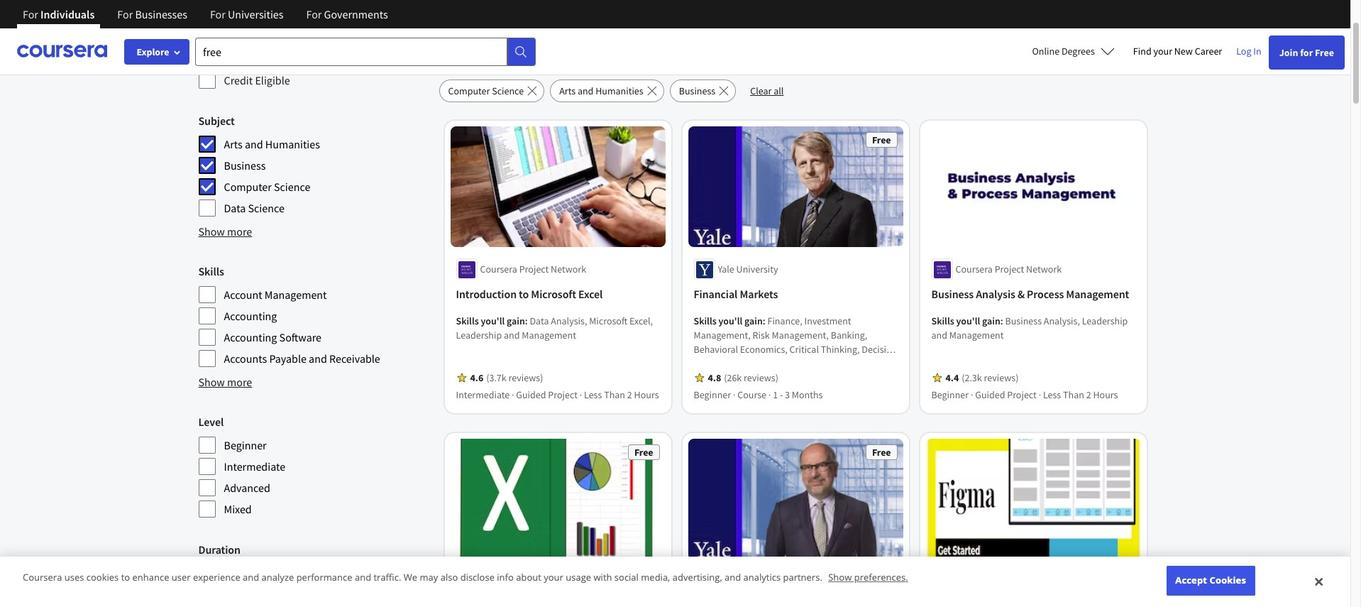 Task type: locate. For each thing, give the bounding box(es) containing it.
and down ""free""
[[578, 84, 594, 97]]

1 horizontal spatial your
[[1154, 45, 1173, 58]]

0 horizontal spatial arts
[[224, 137, 243, 151]]

1 vertical spatial arts
[[224, 137, 243, 151]]

1 vertical spatial microsoft
[[589, 315, 628, 328]]

financial up 4.8 (26k reviews)
[[729, 357, 766, 370]]

0 horizontal spatial skills you'll gain :
[[456, 315, 530, 328]]

degrees
[[1062, 45, 1096, 58]]

0 horizontal spatial than
[[247, 566, 271, 580]]

0 horizontal spatial guided
[[516, 389, 546, 402]]

business inside business analysis, leadership and management
[[1006, 315, 1042, 328]]

show more button down data science
[[198, 223, 252, 240]]

science
[[492, 84, 524, 97], [274, 180, 311, 194], [248, 201, 285, 215]]

hours
[[634, 389, 659, 402], [1094, 389, 1119, 402], [281, 566, 310, 580]]

0 vertical spatial intermediate
[[456, 389, 510, 402]]

data inside the subject group
[[224, 201, 246, 215]]

1 vertical spatial leadership
[[456, 329, 502, 342]]

financial
[[694, 287, 738, 301], [729, 357, 766, 370]]

2 management, from the left
[[772, 329, 829, 342]]

1 horizontal spatial coursera project network
[[956, 263, 1062, 276]]

and
[[578, 84, 594, 97], [245, 137, 263, 151], [504, 329, 520, 342], [932, 329, 948, 342], [309, 351, 327, 366], [745, 372, 761, 384], [865, 372, 881, 384], [243, 571, 259, 584], [355, 571, 371, 584], [725, 571, 741, 584]]

1 horizontal spatial 2
[[628, 389, 633, 402]]

: for analysis
[[1001, 315, 1004, 328]]

arts down subject
[[224, 137, 243, 151]]

1 vertical spatial computer science
[[224, 180, 311, 194]]

making,
[[694, 357, 727, 370]]

0 horizontal spatial less
[[224, 566, 245, 580]]

0 vertical spatial accounting
[[224, 309, 277, 323]]

1 vertical spatial more
[[227, 375, 252, 389]]

1 show more button from the top
[[198, 223, 252, 240]]

account management
[[224, 288, 327, 302]]

user
[[172, 571, 191, 584]]

for left ""free""
[[550, 28, 575, 54]]

2 show more from the top
[[198, 375, 252, 389]]

skills up account
[[198, 264, 224, 278]]

accounting down account
[[224, 309, 277, 323]]

intermediate down 4.6
[[456, 389, 510, 402]]

2 horizontal spatial 2
[[1087, 389, 1092, 402]]

yale
[[718, 263, 735, 276], [718, 576, 735, 589]]

for businesses
[[117, 7, 187, 21]]

guided down "4.4 (2.3k reviews)" in the bottom of the page
[[976, 389, 1006, 402]]

0 horizontal spatial gain
[[507, 315, 525, 328]]

computer science up data science
[[224, 180, 311, 194]]

1 vertical spatial arts and humanities
[[224, 137, 320, 151]]

management inside business analysis, leadership and management
[[950, 329, 1004, 342]]

analysis, up compliance,
[[768, 357, 805, 370]]

governments
[[324, 7, 388, 21]]

2 yale from the top
[[718, 576, 735, 589]]

business inside the subject group
[[224, 158, 266, 173]]

4.8
[[708, 372, 722, 384]]

3 for from the left
[[210, 7, 226, 21]]

2 horizontal spatial you'll
[[957, 315, 981, 328]]

and up data science
[[245, 137, 263, 151]]

network up introduction to microsoft excel link
[[551, 263, 587, 276]]

hours for introduction to microsoft excel
[[634, 389, 659, 402]]

introduction to microsoft excel link
[[456, 286, 660, 303]]

1 vertical spatial show more
[[198, 375, 252, 389]]

2 vertical spatial leadership
[[817, 372, 863, 384]]

2 for from the left
[[117, 7, 133, 21]]

0 horizontal spatial computer science
[[224, 180, 311, 194]]

2 show more button from the top
[[198, 374, 252, 391]]

2 inside duration group
[[273, 566, 279, 580]]

filter by
[[198, 29, 248, 47]]

2 for process
[[1087, 389, 1092, 402]]

management down introduction to microsoft excel link
[[522, 329, 577, 342]]

1 horizontal spatial humanities
[[596, 84, 644, 97]]

2 guided from the left
[[976, 389, 1006, 402]]

and left analyze
[[243, 571, 259, 584]]

more down data science
[[227, 224, 252, 239]]

0 vertical spatial financial
[[694, 287, 738, 301]]

gain up risk
[[745, 315, 763, 328]]

1 horizontal spatial skills you'll gain :
[[694, 315, 768, 328]]

subject group
[[198, 112, 431, 217]]

show more button down accounts
[[198, 374, 252, 391]]

1 horizontal spatial reviews)
[[744, 372, 779, 384]]

1 vertical spatial yale university
[[718, 576, 779, 589]]

1 horizontal spatial data
[[530, 315, 549, 328]]

skills inside group
[[198, 264, 224, 278]]

1 vertical spatial financial
[[729, 357, 766, 370]]

0 horizontal spatial your
[[544, 571, 564, 584]]

markets
[[740, 287, 778, 301]]

microsoft inside data analysis, microsoft excel, leadership and management
[[589, 315, 628, 328]]

:
[[525, 315, 528, 328], [763, 315, 766, 328], [1001, 315, 1004, 328]]

yale university left partners. on the right bottom of the page
[[718, 576, 779, 589]]

intermediate
[[456, 389, 510, 402], [224, 459, 286, 474]]

enhance
[[132, 571, 169, 584]]

business analysis & process management
[[932, 287, 1130, 301]]

1 horizontal spatial guided
[[976, 389, 1006, 402]]

log in link
[[1230, 43, 1269, 60]]

show more button for data
[[198, 223, 252, 240]]

0 horizontal spatial for
[[550, 28, 575, 54]]

0 vertical spatial show more
[[198, 224, 252, 239]]

also
[[441, 571, 458, 584]]

1 : from the left
[[525, 315, 528, 328]]

and inside skills group
[[309, 351, 327, 366]]

beginner · guided project · less than 2 hours
[[932, 389, 1119, 402]]

1 vertical spatial data
[[530, 315, 549, 328]]

show more button for accounts
[[198, 374, 252, 391]]

show more button
[[198, 223, 252, 240], [198, 374, 252, 391]]

1 you'll from the left
[[481, 315, 505, 328]]

than for process
[[1064, 389, 1085, 402]]

you'll down analysis
[[957, 315, 981, 328]]

0 horizontal spatial coursera project network
[[480, 263, 587, 276]]

0 vertical spatial computer science
[[448, 84, 524, 97]]

4 for from the left
[[306, 7, 322, 21]]

1 vertical spatial intermediate
[[224, 459, 286, 474]]

for for individuals
[[23, 7, 38, 21]]

skills you'll gain : for introduction
[[456, 315, 530, 328]]

1 horizontal spatial arts
[[560, 84, 576, 97]]

coursera project network up introduction to microsoft excel
[[480, 263, 587, 276]]

0 vertical spatial humanities
[[596, 84, 644, 97]]

show right partners. on the right bottom of the page
[[829, 571, 852, 584]]

1 vertical spatial show more button
[[198, 374, 252, 391]]

for
[[550, 28, 575, 54], [1301, 46, 1314, 59]]

you'll for introduction
[[481, 315, 505, 328]]

1 horizontal spatial you'll
[[719, 315, 743, 328]]

2 horizontal spatial beginner
[[932, 389, 969, 402]]

skills for introduction to microsoft excel
[[456, 315, 479, 328]]

2 more from the top
[[227, 375, 252, 389]]

1 · from the left
[[512, 389, 515, 402]]

and left analytics
[[725, 571, 741, 584]]

microsoft down excel
[[589, 315, 628, 328]]

1 yale university from the top
[[718, 263, 779, 276]]

2 coursera project network from the left
[[956, 263, 1062, 276]]

business analysis & process management link
[[932, 286, 1136, 303]]

3 reviews) from the left
[[985, 372, 1019, 384]]

0 horizontal spatial computer
[[224, 180, 272, 194]]

investment
[[805, 315, 852, 328]]

arts down 3,683 results for "free"
[[560, 84, 576, 97]]

excel
[[579, 287, 603, 301]]

2 horizontal spatial analysis,
[[1044, 315, 1081, 328]]

0 vertical spatial arts and humanities
[[560, 84, 644, 97]]

arts and humanities inside the subject group
[[224, 137, 320, 151]]

: down introduction to microsoft excel
[[525, 315, 528, 328]]

business
[[679, 84, 716, 97], [224, 158, 266, 173], [932, 287, 974, 301], [1006, 315, 1042, 328]]

less for process
[[1044, 389, 1062, 402]]

decision
[[862, 343, 898, 356]]

1 horizontal spatial beginner
[[694, 389, 731, 402]]

duration
[[198, 543, 241, 557]]

2 horizontal spatial gain
[[983, 315, 1001, 328]]

join for free
[[1280, 46, 1335, 59]]

2 accounting from the top
[[224, 330, 277, 344]]

network up process
[[1027, 263, 1062, 276]]

2 horizontal spatial leadership
[[1083, 315, 1129, 328]]

1 network from the left
[[551, 263, 587, 276]]

free
[[1316, 46, 1335, 59], [873, 133, 892, 146], [635, 446, 654, 459], [873, 446, 892, 459]]

project
[[520, 263, 549, 276], [995, 263, 1025, 276], [548, 389, 578, 402], [1008, 389, 1037, 402]]

2 gain from the left
[[745, 315, 763, 328]]

1 vertical spatial to
[[121, 571, 130, 584]]

skills up 4.4
[[932, 315, 955, 328]]

0 vertical spatial data
[[224, 201, 246, 215]]

0 vertical spatial yale
[[718, 263, 735, 276]]

: for to
[[525, 315, 528, 328]]

and inside data analysis, microsoft excel, leadership and management
[[504, 329, 520, 342]]

and up 'course'
[[745, 372, 761, 384]]

0 horizontal spatial humanities
[[265, 137, 320, 151]]

show down data science
[[198, 224, 225, 239]]

hours inside duration group
[[281, 566, 310, 580]]

guided
[[516, 389, 546, 402], [976, 389, 1006, 402]]

4.6 (3.7k reviews)
[[470, 372, 544, 384]]

gain for to
[[507, 315, 525, 328]]

coursera for business
[[956, 263, 993, 276]]

johns hopkins university
[[480, 576, 586, 589]]

(2.3k
[[962, 372, 983, 384]]

4 · from the left
[[769, 389, 771, 402]]

introduction
[[456, 287, 517, 301]]

coursera project network
[[480, 263, 587, 276], [956, 263, 1062, 276]]

5 · from the left
[[971, 389, 974, 402]]

in
[[1254, 45, 1262, 58]]

business analysis, leadership and management
[[932, 315, 1129, 342]]

2 horizontal spatial :
[[1001, 315, 1004, 328]]

2 horizontal spatial less
[[1044, 389, 1062, 402]]

6 · from the left
[[1039, 389, 1042, 402]]

0 horizontal spatial arts and humanities
[[224, 137, 320, 151]]

computer science
[[448, 84, 524, 97], [224, 180, 311, 194]]

1 horizontal spatial arts and humanities
[[560, 84, 644, 97]]

intermediate inside level group
[[224, 459, 286, 474]]

online degrees
[[1033, 45, 1096, 58]]

computer science inside button
[[448, 84, 524, 97]]

reviews) up beginner · guided project · less than 2 hours
[[985, 372, 1019, 384]]

hopkins
[[508, 576, 542, 589]]

accept
[[1176, 574, 1208, 587]]

analysis, for excel
[[551, 315, 588, 328]]

more for data
[[227, 224, 252, 239]]

2 horizontal spatial skills you'll gain :
[[932, 315, 1006, 328]]

1 show more from the top
[[198, 224, 252, 239]]

yale university up markets
[[718, 263, 779, 276]]

1 accounting from the top
[[224, 309, 277, 323]]

to
[[519, 287, 529, 301], [121, 571, 130, 584]]

microsoft up data analysis, microsoft excel, leadership and management
[[531, 287, 577, 301]]

1 reviews) from the left
[[509, 372, 544, 384]]

project down data analysis, microsoft excel, leadership and management
[[548, 389, 578, 402]]

1 horizontal spatial coursera
[[480, 263, 518, 276]]

coursera project network for analysis
[[956, 263, 1062, 276]]

1 horizontal spatial network
[[1027, 263, 1062, 276]]

yale left analytics
[[718, 576, 735, 589]]

and up 4.4
[[932, 329, 948, 342]]

yale university
[[718, 263, 779, 276], [718, 576, 779, 589]]

What do you want to learn? text field
[[195, 37, 508, 66]]

1 horizontal spatial hours
[[634, 389, 659, 402]]

business inside business analysis & process management link
[[932, 287, 974, 301]]

0 vertical spatial yale university
[[718, 263, 779, 276]]

analysis, down process
[[1044, 315, 1081, 328]]

3 gain from the left
[[983, 315, 1001, 328]]

2 · from the left
[[580, 389, 582, 402]]

for left businesses
[[117, 7, 133, 21]]

and down software
[[309, 351, 327, 366]]

0 vertical spatial to
[[519, 287, 529, 301]]

coursera project network up &
[[956, 263, 1062, 276]]

0 horizontal spatial hours
[[281, 566, 310, 580]]

coursera left uses in the left bottom of the page
[[23, 571, 62, 584]]

3 skills you'll gain : from the left
[[932, 315, 1006, 328]]

management
[[1067, 287, 1130, 301], [265, 288, 327, 302], [522, 329, 577, 342], [950, 329, 1004, 342], [694, 386, 749, 399]]

0 horizontal spatial data
[[224, 201, 246, 215]]

: up risk
[[763, 315, 766, 328]]

reviews) up beginner · course · 1 - 3 months in the bottom right of the page
[[744, 372, 779, 384]]

computer up data science
[[224, 180, 272, 194]]

to right the cookies
[[121, 571, 130, 584]]

for for businesses
[[117, 7, 133, 21]]

2 : from the left
[[763, 315, 766, 328]]

business left clear
[[679, 84, 716, 97]]

skills you'll gain : down financial markets
[[694, 315, 768, 328]]

accounting software
[[224, 330, 322, 344]]

2 horizontal spatial hours
[[1094, 389, 1119, 402]]

skills up behavioral
[[694, 315, 717, 328]]

1 horizontal spatial analysis,
[[768, 357, 805, 370]]

0 vertical spatial arts
[[560, 84, 576, 97]]

social
[[615, 571, 639, 584]]

show up level
[[198, 375, 225, 389]]

analysis, down introduction to microsoft excel link
[[551, 315, 588, 328]]

2 skills you'll gain : from the left
[[694, 315, 768, 328]]

business down &
[[1006, 315, 1042, 328]]

0 horizontal spatial coursera
[[23, 571, 62, 584]]

management,
[[694, 329, 751, 342], [772, 329, 829, 342]]

0 vertical spatial computer
[[448, 84, 490, 97]]

your right about
[[544, 571, 564, 584]]

1 vertical spatial humanities
[[265, 137, 320, 151]]

0 vertical spatial leadership
[[1083, 315, 1129, 328]]

less
[[584, 389, 602, 402], [1044, 389, 1062, 402], [224, 566, 245, 580]]

skills for business analysis & process management
[[932, 315, 955, 328]]

0 horizontal spatial :
[[525, 315, 528, 328]]

skills you'll gain : down analysis
[[932, 315, 1006, 328]]

management, up behavioral
[[694, 329, 751, 342]]

1 gain from the left
[[507, 315, 525, 328]]

beginner inside level group
[[224, 438, 267, 452]]

for up 'filter'
[[210, 7, 226, 21]]

&
[[1018, 287, 1025, 301]]

2
[[628, 389, 633, 402], [1087, 389, 1092, 402], [273, 566, 279, 580]]

show for accounts
[[198, 375, 225, 389]]

computer down 3,683
[[448, 84, 490, 97]]

0 vertical spatial your
[[1154, 45, 1173, 58]]

2 network from the left
[[1027, 263, 1062, 276]]

1 horizontal spatial than
[[604, 389, 626, 402]]

financial left markets
[[694, 287, 738, 301]]

reviews) right (3.7k
[[509, 372, 544, 384]]

0 vertical spatial show
[[198, 224, 225, 239]]

computer inside button
[[448, 84, 490, 97]]

0 horizontal spatial reviews)
[[509, 372, 544, 384]]

for right join
[[1301, 46, 1314, 59]]

1 horizontal spatial less
[[584, 389, 602, 402]]

less for excel
[[584, 389, 602, 402]]

gain down analysis
[[983, 315, 1001, 328]]

1
[[773, 389, 778, 402]]

show more
[[198, 224, 252, 239], [198, 375, 252, 389]]

skills down introduction
[[456, 315, 479, 328]]

arts and humanities down subject
[[224, 137, 320, 151]]

data inside data analysis, microsoft excel, leadership and management
[[530, 315, 549, 328]]

business left analysis
[[932, 287, 974, 301]]

0 vertical spatial show more button
[[198, 223, 252, 240]]

0 horizontal spatial beginner
[[224, 438, 267, 452]]

computer
[[448, 84, 490, 97], [224, 180, 272, 194]]

management down regulations
[[694, 386, 749, 399]]

skills you'll gain : for business
[[932, 315, 1006, 328]]

3 : from the left
[[1001, 315, 1004, 328]]

1 skills you'll gain : from the left
[[456, 315, 530, 328]]

1 vertical spatial computer
[[224, 180, 272, 194]]

business inside business button
[[679, 84, 716, 97]]

excel,
[[630, 315, 653, 328]]

show more down accounts
[[198, 375, 252, 389]]

you'll
[[481, 315, 505, 328], [719, 315, 743, 328], [957, 315, 981, 328]]

for left individuals at the top left of page
[[23, 7, 38, 21]]

1 horizontal spatial leadership
[[817, 372, 863, 384]]

None search field
[[195, 37, 536, 66]]

business up data science
[[224, 158, 266, 173]]

0 horizontal spatial microsoft
[[531, 287, 577, 301]]

skills for financial markets
[[694, 315, 717, 328]]

for for governments
[[306, 7, 322, 21]]

management up (2.3k
[[950, 329, 1004, 342]]

2 horizontal spatial reviews)
[[985, 372, 1019, 384]]

show more down data science
[[198, 224, 252, 239]]

clear all button
[[742, 80, 793, 102]]

1 for from the left
[[23, 7, 38, 21]]

beginner up advanced
[[224, 438, 267, 452]]

: for markets
[[763, 315, 766, 328]]

0 horizontal spatial analysis,
[[551, 315, 588, 328]]

universities
[[228, 7, 284, 21]]

1 more from the top
[[227, 224, 252, 239]]

humanities
[[596, 84, 644, 97], [265, 137, 320, 151]]

for left governments
[[306, 7, 322, 21]]

analysis, inside data analysis, microsoft excel, leadership and management
[[551, 315, 588, 328]]

management, up the critical
[[772, 329, 829, 342]]

2 you'll from the left
[[719, 315, 743, 328]]

skills you'll gain : down introduction
[[456, 315, 530, 328]]

coursera up introduction
[[480, 263, 518, 276]]

more down accounts
[[227, 375, 252, 389]]

accounting for accounting software
[[224, 330, 277, 344]]

level group
[[198, 413, 431, 518]]

business for business button
[[679, 84, 716, 97]]

·
[[512, 389, 515, 402], [580, 389, 582, 402], [733, 389, 736, 402], [769, 389, 771, 402], [971, 389, 974, 402], [1039, 389, 1042, 402]]

for
[[23, 7, 38, 21], [117, 7, 133, 21], [210, 7, 226, 21], [306, 7, 322, 21]]

0 horizontal spatial network
[[551, 263, 587, 276]]

arts and humanities button
[[550, 80, 664, 102]]

0 horizontal spatial leadership
[[456, 329, 502, 342]]

to right introduction
[[519, 287, 529, 301]]

1 horizontal spatial computer
[[448, 84, 490, 97]]

your right find
[[1154, 45, 1173, 58]]

filter
[[198, 29, 230, 47]]

humanities down ""free""
[[596, 84, 644, 97]]

uses
[[64, 571, 84, 584]]

0 horizontal spatial intermediate
[[224, 459, 286, 474]]

2 horizontal spatial coursera
[[956, 263, 993, 276]]

banner navigation
[[11, 0, 400, 39]]

and up 4.6 (3.7k reviews)
[[504, 329, 520, 342]]

1 horizontal spatial microsoft
[[589, 315, 628, 328]]

1 guided from the left
[[516, 389, 546, 402]]

computer science down 3,683
[[448, 84, 524, 97]]

data
[[224, 201, 246, 215], [530, 315, 549, 328]]

and inside the subject group
[[245, 137, 263, 151]]

software
[[279, 330, 322, 344]]

network
[[551, 263, 587, 276], [1027, 263, 1062, 276]]

coursera up analysis
[[956, 263, 993, 276]]

1 coursera project network from the left
[[480, 263, 587, 276]]

: down analysis
[[1001, 315, 1004, 328]]

accounting up accounts
[[224, 330, 277, 344]]

beginner for beginner · course · 1 - 3 months
[[694, 389, 731, 402]]

you'll for business
[[957, 315, 981, 328]]

0 vertical spatial more
[[227, 224, 252, 239]]

science inside button
[[492, 84, 524, 97]]

arts and humanities inside button
[[560, 84, 644, 97]]

3 you'll from the left
[[957, 315, 981, 328]]

1 horizontal spatial gain
[[745, 315, 763, 328]]

1 vertical spatial yale
[[718, 576, 735, 589]]

gain for markets
[[745, 315, 763, 328]]

arts and humanities down ""free""
[[560, 84, 644, 97]]

beginner down 4.4
[[932, 389, 969, 402]]

beginner down 4.8 at the right
[[694, 389, 731, 402]]

gain down introduction to microsoft excel
[[507, 315, 525, 328]]

management up software
[[265, 288, 327, 302]]

0 horizontal spatial 2
[[273, 566, 279, 580]]

university up markets
[[737, 263, 779, 276]]

beginner for beginner
[[224, 438, 267, 452]]

analysis, inside business analysis, leadership and management
[[1044, 315, 1081, 328]]

guided down 4.6 (3.7k reviews)
[[516, 389, 546, 402]]

log
[[1237, 45, 1252, 58]]

find your new career
[[1134, 45, 1223, 58]]

1 horizontal spatial to
[[519, 287, 529, 301]]

2 horizontal spatial than
[[1064, 389, 1085, 402]]

2 reviews) from the left
[[744, 372, 779, 384]]

you'll down introduction
[[481, 315, 505, 328]]

yale up financial markets
[[718, 263, 735, 276]]

media,
[[641, 571, 671, 584]]



Task type: describe. For each thing, give the bounding box(es) containing it.
computer science inside the subject group
[[224, 180, 311, 194]]

show preferences. link
[[829, 571, 909, 584]]

johns
[[480, 576, 506, 589]]

join
[[1280, 46, 1299, 59]]

show more for data science
[[198, 224, 252, 239]]

compliance,
[[763, 372, 815, 384]]

accept cookies button
[[1167, 566, 1256, 596]]

explore button
[[124, 39, 190, 65]]

banking,
[[831, 329, 868, 342]]

beginner for beginner · guided project · less than 2 hours
[[932, 389, 969, 402]]

0 horizontal spatial to
[[121, 571, 130, 584]]

and inside business analysis, leadership and management
[[932, 329, 948, 342]]

accounts
[[224, 351, 267, 366]]

less inside duration group
[[224, 566, 245, 580]]

we
[[404, 571, 418, 584]]

online degrees button
[[1021, 36, 1127, 67]]

than for excel
[[604, 389, 626, 402]]

credit
[[224, 73, 253, 87]]

show for data
[[198, 224, 225, 239]]

intermediate · guided project · less than 2 hours
[[456, 389, 659, 402]]

mixed
[[224, 502, 252, 516]]

business for business analysis & process management
[[932, 287, 974, 301]]

4.4 (2.3k reviews)
[[946, 372, 1019, 384]]

accept cookies
[[1176, 574, 1247, 587]]

performance
[[297, 571, 353, 584]]

you'll for financial
[[719, 315, 743, 328]]

microsoft for analysis,
[[589, 315, 628, 328]]

leadership inside data analysis, microsoft excel, leadership and management
[[456, 329, 502, 342]]

and inside button
[[578, 84, 594, 97]]

coursera image
[[17, 40, 107, 63]]

analysis, inside finance, investment management, risk management, banking, behavioral economics, critical thinking, decision making, financial analysis, innovation, regulations and compliance, leadership and management
[[768, 357, 805, 370]]

regulations
[[694, 372, 743, 384]]

less than 2 hours
[[224, 566, 310, 580]]

coursera for introduction
[[480, 263, 518, 276]]

1 yale from the top
[[718, 263, 735, 276]]

usage
[[566, 571, 592, 584]]

subject
[[198, 114, 235, 128]]

1 vertical spatial science
[[274, 180, 311, 194]]

intermediate for intermediate · guided project · less than 2 hours
[[456, 389, 510, 402]]

eligible
[[255, 73, 290, 87]]

project up introduction to microsoft excel
[[520, 263, 549, 276]]

2 vertical spatial show
[[829, 571, 852, 584]]

business button
[[670, 80, 736, 102]]

for individuals
[[23, 7, 95, 21]]

accounts payable and receivable
[[224, 351, 380, 366]]

1 horizontal spatial for
[[1301, 46, 1314, 59]]

partners.
[[784, 571, 823, 584]]

reviews) for markets
[[744, 372, 779, 384]]

guided for analysis
[[976, 389, 1006, 402]]

thinking,
[[821, 343, 860, 356]]

university right about
[[544, 576, 586, 589]]

project down "4.4 (2.3k reviews)" in the bottom of the page
[[1008, 389, 1037, 402]]

humanities inside the subject group
[[265, 137, 320, 151]]

"free"
[[578, 28, 631, 54]]

3 · from the left
[[733, 389, 736, 402]]

course
[[738, 389, 767, 402]]

management inside finance, investment management, risk management, banking, behavioral economics, critical thinking, decision making, financial analysis, innovation, regulations and compliance, leadership and management
[[694, 386, 749, 399]]

business for business analysis, leadership and management
[[1006, 315, 1042, 328]]

experience
[[193, 571, 240, 584]]

skills you'll gain : for financial
[[694, 315, 768, 328]]

advanced
[[224, 481, 270, 495]]

computer science button
[[439, 80, 545, 102]]

2 vertical spatial science
[[248, 201, 285, 215]]

3
[[785, 389, 790, 402]]

clear all
[[751, 84, 784, 97]]

preferences.
[[855, 571, 909, 584]]

1 vertical spatial your
[[544, 571, 564, 584]]

behavioral
[[694, 343, 739, 356]]

beginner · course · 1 - 3 months
[[694, 389, 823, 402]]

hours for business analysis & process management
[[1094, 389, 1119, 402]]

traffic.
[[374, 571, 401, 584]]

all
[[774, 84, 784, 97]]

network for process
[[1027, 263, 1062, 276]]

may
[[420, 571, 438, 584]]

data for science
[[224, 201, 246, 215]]

arts inside the subject group
[[224, 137, 243, 151]]

financial inside finance, investment management, risk management, banking, behavioral economics, critical thinking, decision making, financial analysis, innovation, regulations and compliance, leadership and management
[[729, 357, 766, 370]]

show more for accounts payable and receivable
[[198, 375, 252, 389]]

coursera uses cookies to enhance user experience and analyze performance and traffic. we may also disclose info about your usage with social media, advertising, and analytics partners. show preferences.
[[23, 571, 909, 584]]

3,683
[[439, 28, 485, 54]]

network for excel
[[551, 263, 587, 276]]

4.6
[[470, 372, 484, 384]]

1 management, from the left
[[694, 329, 751, 342]]

-
[[780, 389, 783, 402]]

businesses
[[135, 7, 187, 21]]

skills group
[[198, 263, 431, 368]]

by
[[233, 29, 248, 47]]

intermediate for intermediate
[[224, 459, 286, 474]]

4.4
[[946, 372, 959, 384]]

credit eligible
[[224, 73, 290, 87]]

data for analysis,
[[530, 315, 549, 328]]

analysis
[[976, 287, 1016, 301]]

financial markets
[[694, 287, 778, 301]]

analytics
[[744, 571, 781, 584]]

for for universities
[[210, 7, 226, 21]]

(3.7k
[[487, 372, 507, 384]]

results
[[489, 28, 546, 54]]

clear
[[751, 84, 772, 97]]

coursera project network for to
[[480, 263, 587, 276]]

arts inside button
[[560, 84, 576, 97]]

gain for analysis
[[983, 315, 1001, 328]]

duration group
[[198, 541, 431, 607]]

accounting for accounting
[[224, 309, 277, 323]]

cookies
[[86, 571, 119, 584]]

analysis, for process
[[1044, 315, 1081, 328]]

leadership inside finance, investment management, risk management, banking, behavioral economics, critical thinking, decision making, financial analysis, innovation, regulations and compliance, leadership and management
[[817, 372, 863, 384]]

computer inside the subject group
[[224, 180, 272, 194]]

payable
[[269, 351, 307, 366]]

financial inside 'link'
[[694, 287, 738, 301]]

management right process
[[1067, 287, 1130, 301]]

than inside duration group
[[247, 566, 271, 580]]

account
[[224, 288, 262, 302]]

for governments
[[306, 7, 388, 21]]

management inside skills group
[[265, 288, 327, 302]]

economics,
[[741, 343, 788, 356]]

more for accounts
[[227, 375, 252, 389]]

finance, investment management, risk management, banking, behavioral economics, critical thinking, decision making, financial analysis, innovation, regulations and compliance, leadership and management
[[694, 315, 898, 399]]

reviews) for to
[[509, 372, 544, 384]]

microsoft for to
[[531, 287, 577, 301]]

receivable
[[329, 351, 380, 366]]

management inside data analysis, microsoft excel, leadership and management
[[522, 329, 577, 342]]

disclose
[[461, 571, 495, 584]]

financial markets link
[[694, 286, 898, 303]]

humanities inside button
[[596, 84, 644, 97]]

individuals
[[41, 7, 95, 21]]

leadership inside business analysis, leadership and management
[[1083, 315, 1129, 328]]

guided for to
[[516, 389, 546, 402]]

university left partners. on the right bottom of the page
[[737, 576, 779, 589]]

reviews) for analysis
[[985, 372, 1019, 384]]

2 for excel
[[628, 389, 633, 402]]

explore
[[137, 45, 169, 58]]

project up &
[[995, 263, 1025, 276]]

finance,
[[768, 315, 803, 328]]

info
[[497, 571, 514, 584]]

career
[[1196, 45, 1223, 58]]

new
[[1175, 45, 1194, 58]]

and down the decision
[[865, 372, 881, 384]]

cookies
[[1210, 574, 1247, 587]]

2 yale university from the top
[[718, 576, 779, 589]]

with
[[594, 571, 612, 584]]

3,683 results for "free"
[[439, 28, 631, 54]]

online
[[1033, 45, 1060, 58]]

data science
[[224, 201, 285, 215]]

introduction to microsoft excel
[[456, 287, 603, 301]]

and left traffic.
[[355, 571, 371, 584]]



Task type: vqa. For each thing, say whether or not it's contained in the screenshot.
help center image
no



